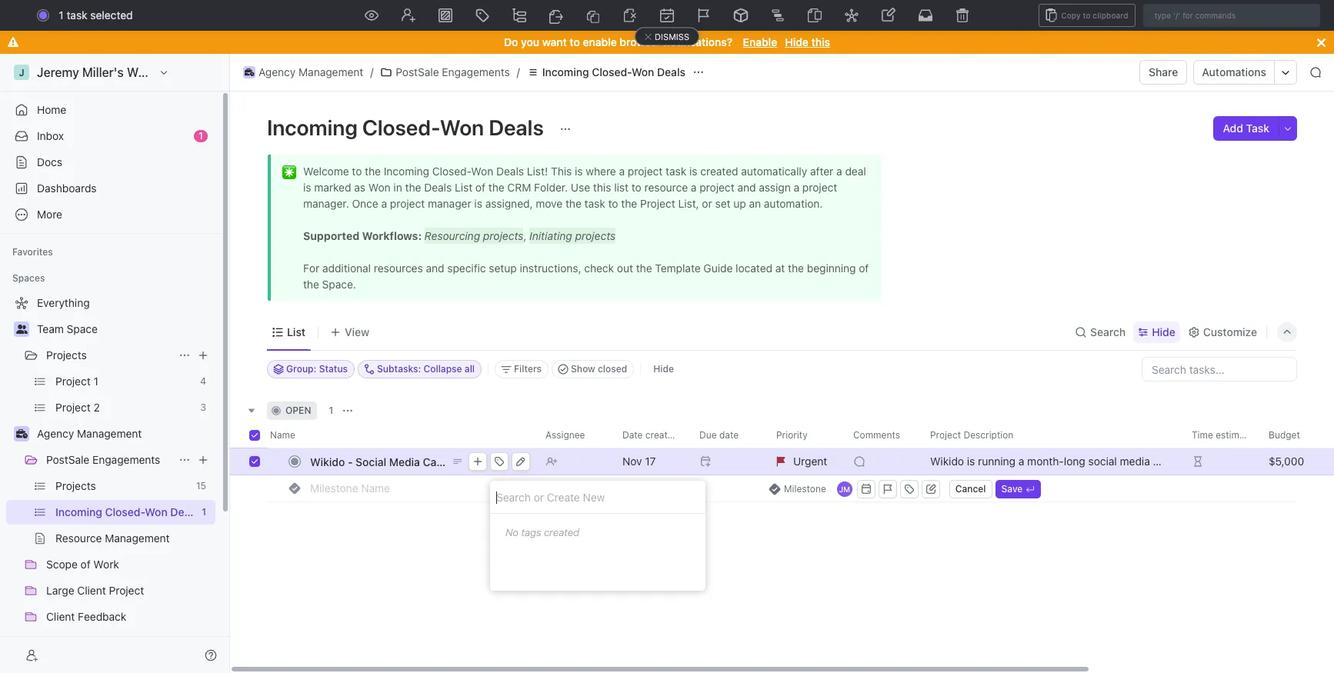 Task type: locate. For each thing, give the bounding box(es) containing it.
0 horizontal spatial won
[[440, 115, 484, 140]]

team space
[[37, 322, 98, 335]]

projects link
[[46, 343, 172, 368]]

deals
[[657, 65, 685, 78], [489, 115, 544, 140]]

closed-
[[592, 65, 632, 78], [362, 115, 440, 140]]

campaign
[[423, 455, 474, 468]]

wikido
[[310, 455, 345, 468]]

to
[[570, 35, 580, 48]]

$5,000
[[1269, 455, 1304, 468]]

1 / from the left
[[370, 65, 373, 78]]

1 vertical spatial postsale
[[46, 453, 89, 466]]

1 vertical spatial postsale engagements
[[46, 453, 160, 466]]

0 vertical spatial 1
[[59, 8, 64, 22]]

home link
[[6, 98, 215, 122]]

1 vertical spatial closed-
[[362, 115, 440, 140]]

1 vertical spatial management
[[77, 427, 142, 440]]

1 vertical spatial deals
[[489, 115, 544, 140]]

favorites button
[[6, 243, 59, 262]]

0 vertical spatial agency management link
[[239, 63, 367, 82]]

want
[[542, 35, 567, 48]]

you
[[521, 35, 539, 48]]

1 horizontal spatial management
[[299, 65, 363, 78]]

0 horizontal spatial deals
[[489, 115, 544, 140]]

tree
[[6, 291, 215, 673]]

agency management right business time image
[[37, 427, 142, 440]]

team
[[37, 322, 64, 335]]

0 vertical spatial postsale
[[396, 65, 439, 78]]

1 vertical spatial incoming closed-won deals
[[267, 115, 548, 140]]

add
[[1223, 122, 1243, 135]]

1 horizontal spatial won
[[632, 65, 654, 78]]

1 vertical spatial incoming
[[267, 115, 358, 140]]

incoming
[[542, 65, 589, 78], [267, 115, 358, 140]]

agency right business time icon
[[259, 65, 296, 78]]

agency right business time image
[[37, 427, 74, 440]]

postsale engagements link
[[376, 63, 514, 82], [46, 448, 172, 472]]

0 horizontal spatial 1
[[59, 8, 64, 22]]

closed- inside 'link'
[[592, 65, 632, 78]]

business time image
[[244, 68, 254, 76]]

0 vertical spatial deals
[[657, 65, 685, 78]]

dismiss
[[655, 31, 689, 41]]

0 horizontal spatial agency management
[[37, 427, 142, 440]]

2 vertical spatial hide
[[653, 363, 674, 375]]

tree inside sidebar navigation
[[6, 291, 215, 673]]

1 horizontal spatial hide
[[785, 35, 809, 48]]

add task
[[1223, 122, 1269, 135]]

agency management inside tree
[[37, 427, 142, 440]]

0 horizontal spatial hide
[[653, 363, 674, 375]]

1 horizontal spatial agency management
[[259, 65, 363, 78]]

task
[[1246, 122, 1269, 135]]

new
[[1225, 8, 1247, 22]]

hide
[[785, 35, 809, 48], [1152, 325, 1175, 338], [653, 363, 674, 375]]

agency
[[259, 65, 296, 78], [37, 427, 74, 440]]

1 vertical spatial agency
[[37, 427, 74, 440]]

1 horizontal spatial closed-
[[592, 65, 632, 78]]

1 vertical spatial postsale engagements link
[[46, 448, 172, 472]]

0 horizontal spatial postsale engagements link
[[46, 448, 172, 472]]

0 vertical spatial engagements
[[442, 65, 510, 78]]

0 vertical spatial won
[[632, 65, 654, 78]]

selected
[[90, 8, 133, 22]]

hide button
[[1133, 321, 1180, 343]]

agency management right business time icon
[[259, 65, 363, 78]]

agency management link
[[239, 63, 367, 82], [37, 422, 212, 446]]

1 horizontal spatial 1
[[199, 130, 203, 142]]

1 vertical spatial hide
[[1152, 325, 1175, 338]]

0 horizontal spatial agency
[[37, 427, 74, 440]]

0 vertical spatial incoming closed-won deals
[[542, 65, 685, 78]]

home
[[37, 103, 66, 116]]

this
[[811, 35, 830, 48]]

0 horizontal spatial closed-
[[362, 115, 440, 140]]

1 horizontal spatial postsale engagements link
[[376, 63, 514, 82]]

postsale inside tree
[[46, 453, 89, 466]]

save button
[[995, 480, 1041, 498]]

spaces
[[12, 272, 45, 284]]

no tags created
[[505, 526, 579, 539]]

2 horizontal spatial hide
[[1152, 325, 1175, 338]]

0 horizontal spatial incoming
[[267, 115, 358, 140]]

tree containing team space
[[6, 291, 215, 673]]

0 horizontal spatial agency management link
[[37, 422, 212, 446]]

1 horizontal spatial deals
[[657, 65, 685, 78]]

0 vertical spatial agency management
[[259, 65, 363, 78]]

hide inside hide button
[[653, 363, 674, 375]]

1 vertical spatial 1
[[199, 130, 203, 142]]

enable
[[743, 35, 777, 48]]

incoming closed-won deals inside 'link'
[[542, 65, 685, 78]]

1 horizontal spatial engagements
[[442, 65, 510, 78]]

1 vertical spatial won
[[440, 115, 484, 140]]

cancel
[[955, 483, 986, 494]]

1 horizontal spatial /
[[517, 65, 520, 78]]

management
[[299, 65, 363, 78], [77, 427, 142, 440]]

1 task selected
[[59, 8, 133, 22]]

list link
[[284, 321, 305, 343]]

0 horizontal spatial engagements
[[92, 453, 160, 466]]

hide button
[[647, 360, 680, 379]]

space
[[67, 322, 98, 335]]

1 inside sidebar navigation
[[199, 130, 203, 142]]

1
[[59, 8, 64, 22], [199, 130, 203, 142], [329, 405, 333, 416]]

2 horizontal spatial 1
[[329, 405, 333, 416]]

inbox
[[37, 129, 64, 142]]

incoming closed-won deals link
[[523, 63, 689, 82]]

0 vertical spatial agency
[[259, 65, 296, 78]]

engagements
[[442, 65, 510, 78], [92, 453, 160, 466]]

0 horizontal spatial management
[[77, 427, 142, 440]]

wikido - social media campaign link
[[306, 450, 533, 473]]

0 vertical spatial postsale engagements
[[396, 65, 510, 78]]

1 horizontal spatial agency management link
[[239, 63, 367, 82]]

0 horizontal spatial postsale engagements
[[46, 453, 160, 466]]

1 vertical spatial engagements
[[92, 453, 160, 466]]

0 vertical spatial incoming
[[542, 65, 589, 78]]

postsale engagements inside tree
[[46, 453, 160, 466]]

1 horizontal spatial agency
[[259, 65, 296, 78]]

projects
[[46, 349, 87, 362]]

Search tasks... text field
[[1143, 358, 1296, 381]]

⌘k
[[816, 8, 833, 22]]

0 horizontal spatial postsale
[[46, 453, 89, 466]]

won
[[632, 65, 654, 78], [440, 115, 484, 140]]

search button
[[1070, 321, 1130, 343]]

upgrade
[[1145, 8, 1189, 22]]

agency management
[[259, 65, 363, 78], [37, 427, 142, 440]]

postsale engagements
[[396, 65, 510, 78], [46, 453, 160, 466]]

incoming inside 'link'
[[542, 65, 589, 78]]

/
[[370, 65, 373, 78], [517, 65, 520, 78]]

incoming closed-won deals
[[542, 65, 685, 78], [267, 115, 548, 140]]

sidebar navigation
[[0, 54, 230, 673]]

0 vertical spatial closed-
[[592, 65, 632, 78]]

dashboards link
[[6, 176, 215, 201]]

1 vertical spatial agency management
[[37, 427, 142, 440]]

enable
[[583, 35, 617, 48]]

engagements inside tree
[[92, 453, 160, 466]]

0 horizontal spatial /
[[370, 65, 373, 78]]

hide inside hide dropdown button
[[1152, 325, 1175, 338]]

1 horizontal spatial incoming
[[542, 65, 589, 78]]

cancel button
[[949, 480, 992, 498]]

postsale
[[396, 65, 439, 78], [46, 453, 89, 466]]

task
[[67, 8, 87, 22]]



Task type: vqa. For each thing, say whether or not it's contained in the screenshot.
rightmost Management
yes



Task type: describe. For each thing, give the bounding box(es) containing it.
Search or Create New text field
[[490, 481, 706, 514]]

no
[[505, 526, 519, 539]]

type '/' for commands field
[[1143, 4, 1320, 27]]

0 vertical spatial hide
[[785, 35, 809, 48]]

1 vertical spatial agency management link
[[37, 422, 212, 446]]

search...
[[654, 8, 698, 22]]

customize
[[1203, 325, 1257, 338]]

social
[[356, 455, 386, 468]]

favorites
[[12, 246, 53, 258]]

2 / from the left
[[517, 65, 520, 78]]

docs
[[37, 155, 62, 168]]

search
[[1090, 325, 1126, 338]]

business time image
[[16, 429, 27, 439]]

created
[[544, 526, 579, 539]]

automations
[[1202, 65, 1266, 78]]

0 vertical spatial postsale engagements link
[[376, 63, 514, 82]]

save
[[1001, 483, 1023, 494]]

wikido - social media campaign
[[310, 455, 474, 468]]

browser
[[620, 35, 661, 48]]

automations button
[[1194, 61, 1274, 84]]

0 vertical spatial management
[[299, 65, 363, 78]]

upgrade link
[[1124, 5, 1197, 26]]

add task button
[[1214, 116, 1279, 141]]

$5,000 button
[[1259, 448, 1334, 475]]

docs link
[[6, 150, 215, 175]]

dashboards
[[37, 182, 97, 195]]

tags
[[521, 526, 541, 539]]

won inside 'link'
[[632, 65, 654, 78]]

do
[[504, 35, 518, 48]]

media
[[389, 455, 420, 468]]

team space link
[[37, 317, 212, 342]]

management inside tree
[[77, 427, 142, 440]]

customize button
[[1183, 321, 1262, 343]]

share button
[[1140, 60, 1187, 85]]

-
[[348, 455, 353, 468]]

agency inside tree
[[37, 427, 74, 440]]

postsale engagements link inside tree
[[46, 448, 172, 472]]

deals inside 'link'
[[657, 65, 685, 78]]

1 horizontal spatial postsale engagements
[[396, 65, 510, 78]]

notifications?
[[664, 35, 732, 48]]

Milestone Name text field
[[310, 475, 759, 500]]

user group image
[[16, 325, 27, 334]]

do you want to enable browser notifications? enable hide this
[[504, 35, 830, 48]]

1 horizontal spatial postsale
[[396, 65, 439, 78]]

list
[[287, 325, 305, 338]]

share
[[1149, 65, 1178, 78]]

open
[[285, 405, 311, 416]]

2 vertical spatial 1
[[329, 405, 333, 416]]

new button
[[1203, 3, 1256, 28]]



